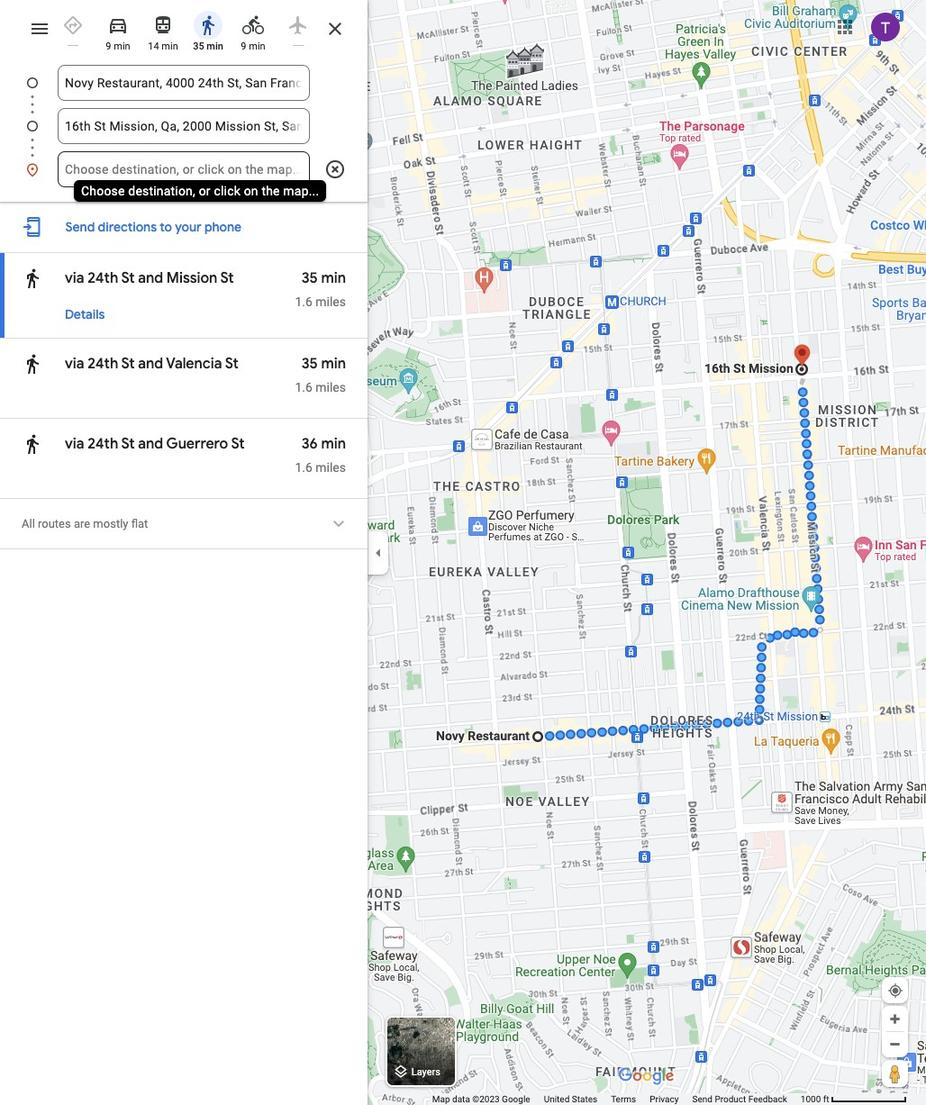 Task type: describe. For each thing, give the bounding box(es) containing it.
st left guerrero on the top
[[121, 435, 135, 453]]

directions main content
[[0, 0, 368, 1106]]

and for mission
[[138, 269, 163, 288]]

1000 ft button
[[801, 1095, 908, 1105]]

st right guerrero on the top
[[231, 435, 245, 453]]

walking image for via 24th st and guerrero st
[[22, 432, 43, 457]]

24th for 24th st and guerrero st
[[88, 435, 118, 453]]

via for via 24th st and guerrero st
[[65, 435, 84, 453]]

none field destination 16th st mission, qa, 2000 mission st, san francisco, ca 94110
[[65, 108, 303, 144]]

none radio inside google maps element
[[54, 7, 92, 46]]

send for send directions to your phone
[[65, 219, 95, 235]]

all routes are mostly flat
[[22, 517, 148, 531]]

1.6 for 24th st and mission st
[[295, 295, 313, 309]]

choose destination, or click on the map...
[[81, 184, 319, 198]]

9 for cycling icon
[[241, 41, 247, 52]]

routes
[[38, 517, 71, 531]]

 button
[[328, 512, 350, 537]]

1000 ft
[[801, 1095, 830, 1105]]

miles for 24th st and mission st
[[316, 295, 346, 309]]

united
[[544, 1095, 570, 1105]]

send product feedback button
[[693, 1094, 788, 1106]]

product
[[715, 1095, 747, 1105]]

privacy button
[[650, 1094, 679, 1106]]

on
[[244, 184, 258, 198]]

states
[[572, 1095, 598, 1105]]

remove this destination image
[[324, 159, 346, 180]]

35 min 1.6 miles for 24th st and valencia st
[[295, 355, 346, 395]]

Choose destination, or click on the map... field
[[65, 159, 303, 180]]

1.6 for 24th st and valencia st
[[295, 380, 313, 395]]

cycling image
[[242, 14, 264, 36]]

layers
[[412, 1067, 441, 1079]]

phone
[[205, 219, 242, 235]]

walking image for via 24th st and valencia st
[[22, 352, 43, 377]]

terms button
[[611, 1094, 637, 1106]]

google account: tyler black  
(blacklashes1000@gmail.com) image
[[872, 12, 900, 41]]

google maps element
[[0, 0, 927, 1106]]

36
[[302, 435, 318, 453]]

miles for 24th st and guerrero st
[[316, 461, 346, 475]]

1000
[[801, 1095, 821, 1105]]

best travel modes image
[[62, 14, 84, 36]]

footer inside google maps element
[[432, 1094, 801, 1106]]

none field 'choose destination, or click on the map...'
[[65, 151, 303, 187]]

mostly
[[93, 517, 128, 531]]

the
[[262, 184, 280, 198]]

35 inside radio
[[193, 41, 204, 52]]

send directions to your phone
[[65, 219, 242, 235]]

35 min radio
[[189, 7, 227, 53]]

guerrero
[[166, 435, 228, 453]]

©2023
[[473, 1095, 500, 1105]]

st left valencia
[[121, 355, 135, 373]]

none field "starting point novy restaurant, 4000 24th st, san francisco, ca 94114"
[[65, 65, 303, 101]]

1.6 for 24th st and guerrero st
[[295, 461, 313, 475]]

map data ©2023 google
[[432, 1095, 531, 1105]]

9 min for cycling icon
[[241, 41, 266, 52]]

and for valencia
[[138, 355, 163, 373]]

via 24th st and guerrero st
[[65, 435, 245, 453]]

35 min
[[193, 41, 223, 52]]

choose
[[81, 184, 125, 198]]

st right valencia
[[225, 355, 239, 373]]

flat
[[131, 517, 148, 531]]

valencia
[[166, 355, 222, 373]]



Task type: locate. For each thing, give the bounding box(es) containing it.
walking image inside "directions" main content
[[22, 266, 43, 291]]

ft
[[824, 1095, 830, 1105]]

1 horizontal spatial 9 min
[[241, 41, 266, 52]]

privacy
[[650, 1095, 679, 1105]]

24th down details button
[[88, 355, 118, 373]]

2 vertical spatial 35
[[302, 355, 318, 373]]

36 min 1.6 miles
[[295, 435, 346, 475]]

35
[[193, 41, 204, 52], [302, 269, 318, 288], [302, 355, 318, 373]]

9 min radio left the 14
[[99, 7, 137, 53]]

1 vertical spatial 
[[22, 352, 43, 377]]

collapse side panel image
[[369, 543, 388, 563]]

st right mission
[[220, 269, 234, 288]]

list inside google maps element
[[0, 65, 368, 187]]

st
[[121, 269, 135, 288], [220, 269, 234, 288], [121, 355, 135, 373], [225, 355, 239, 373], [121, 435, 135, 453], [231, 435, 245, 453]]

2 9 min from the left
[[241, 41, 266, 52]]

35 down map...
[[302, 269, 318, 288]]

send inside button
[[693, 1095, 713, 1105]]

1 miles from the top
[[316, 295, 346, 309]]

14 min
[[148, 41, 178, 52]]

1 24th from the top
[[88, 269, 118, 288]]

9 down cycling icon
[[241, 41, 247, 52]]

show street view coverage image
[[882, 1061, 909, 1088]]

0 vertical spatial miles
[[316, 295, 346, 309]]

2 vertical spatial 
[[22, 432, 43, 457]]

1 vertical spatial none field
[[65, 108, 303, 144]]

Destination 16th St Mission, Qa, 2000 Mission St, San Francisco, CA 94110 field
[[65, 115, 303, 137]]

2 9 min radio from the left
[[234, 7, 272, 53]]

24th up "mostly"
[[88, 435, 118, 453]]

all
[[22, 517, 35, 531]]

35 min 1.6 miles
[[295, 269, 346, 309], [295, 355, 346, 395]]

0 vertical spatial 35
[[193, 41, 204, 52]]

2 vertical spatial via
[[65, 435, 84, 453]]

0 vertical spatial walking image
[[197, 14, 219, 36]]

2 9 from the left
[[241, 41, 247, 52]]

 for via 24th st and mission st
[[22, 266, 43, 291]]

3 none field from the top
[[65, 151, 303, 187]]

9 down driving icon
[[106, 41, 111, 52]]

9 min down cycling icon
[[241, 41, 266, 52]]

2 vertical spatial miles
[[316, 461, 346, 475]]

1 and from the top
[[138, 269, 163, 288]]

via up details
[[65, 269, 84, 288]]

2 35 min 1.6 miles from the top
[[295, 355, 346, 395]]

1 1.6 from the top
[[295, 295, 313, 309]]

 for via 24th st and guerrero st
[[22, 432, 43, 457]]

1.6 inside 36 min 1.6 miles
[[295, 461, 313, 475]]

None field
[[65, 65, 303, 101], [65, 108, 303, 144], [65, 151, 303, 187]]

click
[[214, 184, 241, 198]]

3 1.6 from the top
[[295, 461, 313, 475]]

2 vertical spatial 1.6
[[295, 461, 313, 475]]

walking image inside 35 min radio
[[197, 14, 219, 36]]

via for via 24th st and mission st
[[65, 269, 84, 288]]

min inside option
[[162, 41, 178, 52]]

and left mission
[[138, 269, 163, 288]]

None radio
[[279, 7, 317, 46]]

1 list item from the top
[[0, 65, 368, 123]]

2 list item from the top
[[0, 108, 368, 166]]

1 9 from the left
[[106, 41, 111, 52]]

1 horizontal spatial walking image
[[197, 14, 219, 36]]

35 for 24th st and valencia st
[[302, 355, 318, 373]]

walking image
[[22, 352, 43, 377], [22, 432, 43, 457]]

2 via from the top
[[65, 355, 84, 373]]

are
[[74, 517, 90, 531]]

footer
[[432, 1094, 801, 1106]]

None radio
[[54, 7, 92, 46]]

via 24th st and valencia st
[[65, 355, 239, 373]]

1 vertical spatial and
[[138, 355, 163, 373]]

3  from the top
[[22, 432, 43, 457]]

0 vertical spatial 24th
[[88, 269, 118, 288]]

1 vertical spatial 35
[[302, 269, 318, 288]]

0 horizontal spatial send
[[65, 219, 95, 235]]

min inside radio
[[207, 41, 223, 52]]

1 none field from the top
[[65, 65, 303, 101]]

0 horizontal spatial 9
[[106, 41, 111, 52]]

map
[[432, 1095, 450, 1105]]

35 right 14 min
[[193, 41, 204, 52]]

1 walking image from the top
[[22, 352, 43, 377]]

0 vertical spatial walking image
[[22, 352, 43, 377]]

directions
[[98, 219, 157, 235]]

footer containing map data ©2023 google
[[432, 1094, 801, 1106]]

details
[[65, 306, 105, 323]]

3 24th from the top
[[88, 435, 118, 453]]

1 via from the top
[[65, 269, 84, 288]]

and
[[138, 269, 163, 288], [138, 355, 163, 373], [138, 435, 163, 453]]

and for guerrero
[[138, 435, 163, 453]]

24th for 24th st and mission st
[[88, 269, 118, 288]]

0 vertical spatial and
[[138, 269, 163, 288]]

or
[[199, 184, 211, 198]]

your
[[175, 219, 202, 235]]

show your location image
[[888, 983, 904, 1000]]

min
[[114, 41, 130, 52], [162, 41, 178, 52], [207, 41, 223, 52], [249, 41, 266, 52], [321, 269, 346, 288], [321, 355, 346, 373], [321, 435, 346, 453]]

send for send product feedback
[[693, 1095, 713, 1105]]

1 9 min from the left
[[106, 41, 130, 52]]

mission
[[167, 269, 217, 288]]

9
[[106, 41, 111, 52], [241, 41, 247, 52]]

data
[[452, 1095, 470, 1105]]

flights image
[[288, 14, 309, 36]]

2 vertical spatial none field
[[65, 151, 303, 187]]

2 vertical spatial 24th
[[88, 435, 118, 453]]

send directions to your phone button
[[56, 209, 251, 245]]

and left valencia
[[138, 355, 163, 373]]

9 min for driving icon
[[106, 41, 130, 52]]

1 vertical spatial walking image
[[22, 266, 43, 291]]

 for via 24th st and valencia st
[[22, 352, 43, 377]]

9 min radio right 35 min radio
[[234, 7, 272, 53]]

to
[[160, 219, 172, 235]]

map...
[[283, 184, 319, 198]]

9 min down driving icon
[[106, 41, 130, 52]]

google
[[502, 1095, 531, 1105]]

3 and from the top
[[138, 435, 163, 453]]

list item
[[0, 65, 368, 123], [0, 108, 368, 166], [0, 151, 368, 187]]

0 vertical spatial 35 min 1.6 miles
[[295, 269, 346, 309]]

0 vertical spatial 
[[22, 266, 43, 291]]

2 24th from the top
[[88, 355, 118, 373]]

3 miles from the top
[[316, 461, 346, 475]]

1 vertical spatial 35 min 1.6 miles
[[295, 355, 346, 395]]

zoom out image
[[889, 1038, 902, 1052]]

2 and from the top
[[138, 355, 163, 373]]

9 min
[[106, 41, 130, 52], [241, 41, 266, 52]]

0 vertical spatial none field
[[65, 65, 303, 101]]

via up 'are'
[[65, 435, 84, 453]]

24th
[[88, 269, 118, 288], [88, 355, 118, 373], [88, 435, 118, 453]]

list
[[0, 65, 368, 187]]

miles
[[316, 295, 346, 309], [316, 380, 346, 395], [316, 461, 346, 475]]

1.6
[[295, 295, 313, 309], [295, 380, 313, 395], [295, 461, 313, 475]]

3 list item from the top
[[0, 151, 368, 187]]

1 horizontal spatial send
[[693, 1095, 713, 1105]]

st down directions
[[121, 269, 135, 288]]

1 35 min 1.6 miles from the top
[[295, 269, 346, 309]]

2 1.6 from the top
[[295, 380, 313, 395]]

1 vertical spatial walking image
[[22, 432, 43, 457]]

and left guerrero on the top
[[138, 435, 163, 453]]

0 vertical spatial 1.6
[[295, 295, 313, 309]]

send inside button
[[65, 219, 95, 235]]

transit image
[[152, 14, 174, 36]]

1 vertical spatial send
[[693, 1095, 713, 1105]]

details button
[[56, 298, 114, 331]]

2  from the top
[[22, 352, 43, 377]]

1 vertical spatial via
[[65, 355, 84, 373]]

miles for 24th st and valencia st
[[316, 380, 346, 395]]

walking image containing 
[[22, 266, 43, 291]]

2 none field from the top
[[65, 108, 303, 144]]

via for via 24th st and valencia st
[[65, 355, 84, 373]]

0 vertical spatial send
[[65, 219, 95, 235]]

min inside 36 min 1.6 miles
[[321, 435, 346, 453]]

miles inside 36 min 1.6 miles
[[316, 461, 346, 475]]

2 walking image from the top
[[22, 432, 43, 457]]

3 via from the top
[[65, 435, 84, 453]]

terms
[[611, 1095, 637, 1105]]

1 vertical spatial miles
[[316, 380, 346, 395]]

united states button
[[544, 1094, 598, 1106]]

1 9 min radio from the left
[[99, 7, 137, 53]]

35 for 24th st and mission st
[[302, 269, 318, 288]]

9 min radio
[[99, 7, 137, 53], [234, 7, 272, 53]]

0 horizontal spatial 9 min radio
[[99, 7, 137, 53]]

walking image
[[197, 14, 219, 36], [22, 266, 43, 291]]

zoom in image
[[889, 1013, 902, 1027]]

1 vertical spatial 24th
[[88, 355, 118, 373]]


[[328, 512, 350, 537]]

24th up details button
[[88, 269, 118, 288]]

send down choose
[[65, 219, 95, 235]]

send
[[65, 219, 95, 235], [693, 1095, 713, 1105]]

united states
[[544, 1095, 598, 1105]]

destination,
[[128, 184, 196, 198]]

1  from the top
[[22, 266, 43, 291]]

driving image
[[107, 14, 129, 36]]

9 for driving icon
[[106, 41, 111, 52]]

1 horizontal spatial 9
[[241, 41, 247, 52]]

0 vertical spatial via
[[65, 269, 84, 288]]


[[22, 266, 43, 291], [22, 352, 43, 377], [22, 432, 43, 457]]

send left product
[[693, 1095, 713, 1105]]

via down details
[[65, 355, 84, 373]]

via 24th st and mission st
[[65, 269, 234, 288]]

0 horizontal spatial 9 min
[[106, 41, 130, 52]]

24th for 24th st and valencia st
[[88, 355, 118, 373]]

14
[[148, 41, 159, 52]]

send product feedback
[[693, 1095, 788, 1105]]

2 vertical spatial and
[[138, 435, 163, 453]]

1 horizontal spatial 9 min radio
[[234, 7, 272, 53]]

35 min 1.6 miles for 24th st and mission st
[[295, 269, 346, 309]]

0 horizontal spatial walking image
[[22, 266, 43, 291]]

feedback
[[749, 1095, 788, 1105]]

14 min radio
[[144, 7, 182, 53]]

35 up 36
[[302, 355, 318, 373]]

close directions image
[[324, 18, 346, 40]]

Starting point Novy Restaurant, 4000 24th St, San Francisco, CA 94114 field
[[65, 72, 303, 94]]

1 vertical spatial 1.6
[[295, 380, 313, 395]]

via
[[65, 269, 84, 288], [65, 355, 84, 373], [65, 435, 84, 453]]

2 miles from the top
[[316, 380, 346, 395]]



Task type: vqa. For each thing, say whether or not it's contained in the screenshot.
the leftmost 9
yes



